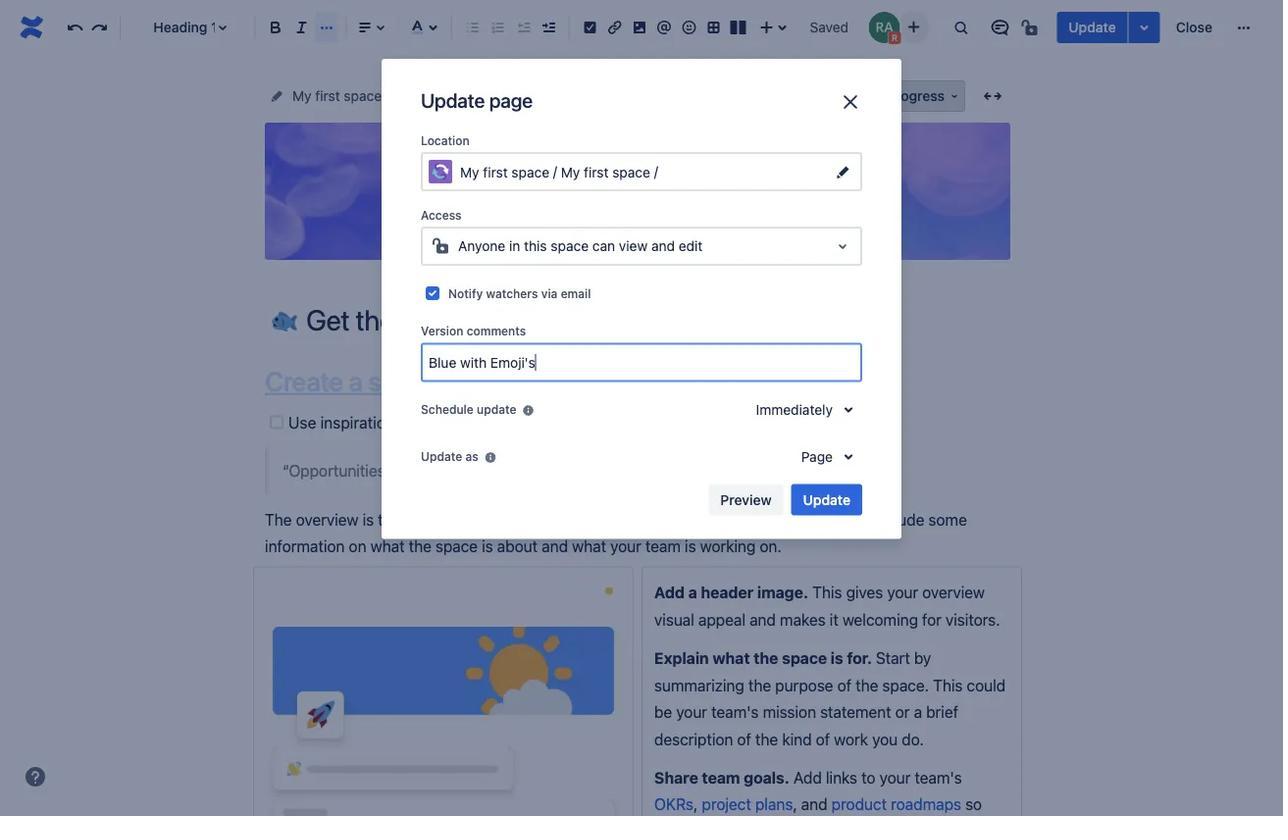 Task type: vqa. For each thing, say whether or not it's contained in the screenshot.
2nd My first space LINK from the left 'My'
no



Task type: describe. For each thing, give the bounding box(es) containing it.
google button
[[401, 410, 480, 435]]

don't
[[389, 462, 426, 480]]

overview for create a stellar overview
[[445, 366, 550, 398]]

explain what the space is for.
[[655, 649, 876, 668]]

your inside this gives your overview visual appeal and makes it welcoming for visitors.
[[888, 584, 919, 602]]

action item image
[[579, 16, 602, 39]]

include
[[874, 510, 925, 529]]

content link
[[406, 84, 456, 108]]

email
[[561, 287, 591, 300]]

and inside share team goals. add links to your team's okrs , project plans , and product roadmaps
[[802, 796, 828, 814]]

this inside this gives your overview visual appeal and makes it welcoming for visitors.
[[813, 584, 843, 602]]

share
[[655, 769, 699, 787]]

1 vertical spatial so
[[655, 796, 987, 817]]

immediately
[[756, 401, 833, 418]]

schedule update
[[421, 403, 517, 417]]

create
[[265, 366, 343, 398]]

visitors
[[476, 510, 526, 529]]

indent tab image
[[537, 16, 561, 39]]

space left can
[[551, 238, 589, 254]]

google
[[424, 413, 475, 432]]

schedule
[[421, 403, 474, 417]]

links
[[826, 769, 858, 787]]

1 horizontal spatial of
[[816, 730, 831, 749]]

1 horizontal spatial update button
[[1058, 12, 1129, 43]]

update
[[477, 403, 517, 417]]

product
[[832, 796, 887, 814]]

version comments
[[421, 324, 526, 338]]

start by summarizing the purpose of the space. this could be your team's mission statement or a brief description of the kind of work you do.
[[655, 649, 1010, 749]]

preview
[[721, 492, 772, 508]]

the overview is the first page visitors will see when they visit your space, so it helps to include some information on what the space is about and what your team is working on.
[[265, 510, 972, 556]]

be
[[655, 703, 673, 722]]

bold ⌘b image
[[264, 16, 288, 39]]

image.
[[758, 584, 809, 602]]

preview button
[[709, 484, 784, 516]]

move this page image
[[269, 88, 285, 104]]

visitors.
[[946, 611, 1001, 629]]

the right on
[[409, 537, 432, 556]]

mention image
[[653, 16, 676, 39]]

Version comments field
[[423, 345, 861, 380]]

close button
[[1165, 12, 1225, 43]]

immediately button
[[745, 394, 863, 426]]

2 , from the left
[[793, 796, 798, 814]]

1 / from the left
[[554, 163, 558, 179]]

purpose
[[776, 676, 834, 695]]

happen,
[[430, 462, 487, 480]]

0 horizontal spatial what
[[371, 537, 405, 556]]

mission
[[763, 703, 817, 722]]

is up on
[[363, 510, 374, 529]]

helps
[[814, 510, 852, 529]]

space left content
[[344, 88, 382, 104]]

working
[[701, 537, 756, 556]]

visual
[[655, 611, 695, 629]]

project plans link
[[702, 796, 793, 814]]

kind
[[783, 730, 812, 749]]

them."
[[569, 462, 614, 480]]

first up can
[[584, 164, 609, 180]]

notify watchers via email
[[449, 287, 591, 300]]

2 my first space link from the left
[[480, 84, 569, 108]]

by
[[915, 649, 932, 668]]

layouts image
[[727, 16, 751, 39]]

Main content area, start typing to enter text. text field
[[253, 366, 1023, 817]]

close
[[1177, 19, 1213, 35]]

add inside share team goals. add links to your team's okrs , project plans , and product roadmaps
[[794, 769, 822, 787]]

link image
[[603, 16, 627, 39]]

information
[[265, 537, 345, 556]]

about
[[497, 537, 538, 556]]

space inside the overview is the first page visitors will see when they visit your space, so it helps to include some information on what the space is about and what your team is working on.
[[436, 537, 478, 556]]

first down outdent ⇧tab image
[[503, 88, 528, 104]]

anyone
[[458, 238, 506, 254]]

space,
[[730, 510, 776, 529]]

0 horizontal spatial add
[[655, 584, 685, 602]]

team's inside start by summarizing the purpose of the space. this could be your team's mission statement or a brief description of the kind of work you do.
[[712, 703, 759, 722]]

space.
[[883, 676, 930, 695]]

project
[[702, 796, 752, 814]]

makes
[[780, 611, 826, 629]]

they
[[627, 510, 658, 529]]

"opportunities don't happen, you create them."
[[283, 462, 614, 480]]

2 / from the left
[[654, 163, 658, 179]]

product roadmaps link
[[832, 796, 962, 814]]

will
[[530, 510, 552, 529]]

goals.
[[744, 769, 790, 787]]

open image
[[831, 235, 855, 258]]

use
[[289, 413, 316, 432]]

1 my first space link from the left
[[293, 84, 382, 108]]

appeal
[[699, 611, 746, 629]]

and inside the overview is the first page visitors will see when they visit your space, so it helps to include some information on what the space is about and what your team is working on.
[[542, 537, 568, 556]]

is down visit
[[685, 537, 697, 556]]

space down indent tab icon on the left top
[[531, 88, 569, 104]]

welcoming
[[843, 611, 919, 629]]

a for stellar
[[349, 366, 363, 398]]

the
[[265, 510, 292, 529]]

your up working
[[695, 510, 726, 529]]

space up the this
[[512, 164, 550, 180]]

a for header
[[689, 584, 698, 602]]

update up location
[[421, 88, 485, 111]]

stellar
[[368, 366, 439, 398]]

could
[[967, 676, 1006, 695]]

2 horizontal spatial what
[[713, 649, 750, 668]]

for
[[923, 611, 942, 629]]

page
[[802, 449, 833, 465]]

this
[[524, 238, 547, 254]]

undo ⌘z image
[[63, 16, 87, 39]]

make page full-width image
[[982, 84, 1005, 108]]

use inspiration!
[[289, 413, 399, 432]]

okrs link
[[655, 796, 694, 814]]

to inside share team goals. add links to your team's okrs , project plans , and product roadmaps
[[862, 769, 876, 787]]

is left for.
[[831, 649, 844, 668]]

and left edit
[[652, 238, 675, 254]]

my first space / my first space /
[[460, 163, 662, 180]]

in
[[509, 238, 521, 254]]

outdent ⇧tab image
[[512, 16, 535, 39]]

my up "anyone in this space can view and edit"
[[561, 164, 580, 180]]

page button
[[790, 441, 863, 473]]

ruby anderson image
[[869, 12, 900, 43]]

your inside start by summarizing the purpose of the space. this could be your team's mission statement or a brief description of the kind of work you do.
[[677, 703, 708, 722]]

explain
[[655, 649, 709, 668]]

view
[[619, 238, 648, 254]]

work
[[835, 730, 869, 749]]

see
[[556, 510, 581, 529]]

the left kind in the bottom of the page
[[756, 730, 779, 749]]

1 horizontal spatial what
[[572, 537, 607, 556]]

summarizing
[[655, 676, 745, 695]]

confluence image
[[16, 12, 47, 43]]



Task type: locate. For each thing, give the bounding box(es) containing it.
updating as a blog will move your content to the blog section of the selected space image
[[483, 450, 498, 466]]

for.
[[847, 649, 873, 668]]

plans
[[756, 796, 793, 814]]

it left the helps
[[801, 510, 810, 529]]

it right the makes
[[830, 611, 839, 629]]

1 horizontal spatial team's
[[915, 769, 963, 787]]

and down image.
[[750, 611, 776, 629]]

1 horizontal spatial /
[[654, 163, 658, 179]]

1 horizontal spatial this
[[934, 676, 963, 695]]

of up statement
[[838, 676, 852, 695]]

italic ⌘i image
[[290, 16, 314, 39]]

first down don't
[[405, 510, 432, 529]]

as
[[466, 450, 479, 464]]

share team goals. add links to your team's okrs , project plans , and product roadmaps
[[655, 769, 967, 814]]

anyone in this space can view and edit
[[458, 238, 703, 254]]

0 horizontal spatial /
[[554, 163, 558, 179]]

overview up information
[[296, 510, 359, 529]]

some
[[929, 510, 968, 529]]

schedule your update for a future date. notifications will be sent when the page is updated image
[[521, 403, 537, 419]]

my first space
[[293, 88, 382, 104], [480, 88, 569, 104]]

it inside the overview is the first page visitors will see when they visit your space, so it helps to include some information on what the space is about and what your team is working on.
[[801, 510, 810, 529]]

start
[[876, 649, 911, 668]]

0 horizontal spatial ,
[[694, 796, 698, 814]]

update left as
[[421, 450, 463, 464]]

2 my first space from the left
[[480, 88, 569, 104]]

1 horizontal spatial page
[[490, 88, 533, 111]]

1 vertical spatial team
[[702, 769, 741, 787]]

you inside start by summarizing the purpose of the space. this could be your team's mission statement or a brief description of the kind of work you do.
[[873, 730, 898, 749]]

page inside the overview is the first page visitors will see when they visit your space, so it helps to include some information on what the space is about and what your team is working on.
[[436, 510, 472, 529]]

my first space link down outdent ⇧tab image
[[480, 84, 569, 108]]

1 vertical spatial update button
[[792, 484, 863, 516]]

1 horizontal spatial it
[[830, 611, 839, 629]]

your inside share team goals. add links to your team's okrs , project plans , and product roadmaps
[[880, 769, 911, 787]]

the down for.
[[856, 676, 879, 695]]

2 horizontal spatial overview
[[923, 584, 985, 602]]

update left adjust update settings image
[[1069, 19, 1117, 35]]

to right the helps
[[856, 510, 870, 529]]

your down "they"
[[611, 537, 642, 556]]

0 vertical spatial it
[[801, 510, 810, 529]]

so up on.
[[780, 510, 797, 529]]

team's
[[712, 703, 759, 722], [915, 769, 963, 787]]

your up "description"
[[677, 703, 708, 722]]

a up the visual
[[689, 584, 698, 602]]

team
[[646, 537, 681, 556], [702, 769, 741, 787]]

what
[[371, 537, 405, 556], [572, 537, 607, 556], [713, 649, 750, 668]]

your up product roadmaps link
[[880, 769, 911, 787]]

1 horizontal spatial ,
[[793, 796, 798, 814]]

confluence image
[[16, 12, 47, 43]]

the down don't
[[378, 510, 401, 529]]

my
[[293, 88, 312, 104], [480, 88, 499, 104], [460, 164, 480, 180], [561, 164, 580, 180]]

header
[[701, 584, 754, 602]]

1 horizontal spatial add
[[794, 769, 822, 787]]

Give this page a title text field
[[306, 304, 1011, 337]]

overview up visitors.
[[923, 584, 985, 602]]

0 vertical spatial you
[[491, 462, 517, 480]]

this inside start by summarizing the purpose of the space. this could be your team's mission statement or a brief description of the kind of work you do.
[[934, 676, 963, 695]]

first inside the overview is the first page visitors will see when they visit your space, so it helps to include some information on what the space is about and what your team is working on.
[[405, 510, 432, 529]]

bullet list ⌘⇧8 image
[[461, 16, 485, 39]]

my right move this page "image"
[[293, 88, 312, 104]]

this up brief
[[934, 676, 963, 695]]

0 horizontal spatial my first space link
[[293, 84, 382, 108]]

team's down summarizing
[[712, 703, 759, 722]]

space up the purpose
[[782, 649, 828, 668]]

page
[[490, 88, 533, 111], [436, 510, 472, 529]]

you left do.
[[873, 730, 898, 749]]

when
[[585, 510, 623, 529]]

space up the view
[[613, 164, 651, 180]]

1 vertical spatial a
[[689, 584, 698, 602]]

via
[[542, 287, 558, 300]]

1 horizontal spatial you
[[873, 730, 898, 749]]

it
[[801, 510, 810, 529], [830, 611, 839, 629]]

do.
[[902, 730, 925, 749]]

a up inspiration! at the bottom
[[349, 366, 363, 398]]

on
[[349, 537, 367, 556]]

first down update page
[[483, 164, 508, 180]]

toggle schedule update dialog image
[[837, 398, 861, 422]]

you
[[491, 462, 517, 480], [873, 730, 898, 749]]

create
[[521, 462, 565, 480]]

0 vertical spatial page
[[490, 88, 533, 111]]

comments
[[467, 324, 526, 338]]

gives
[[847, 584, 884, 602]]

no restrictions image
[[1020, 16, 1044, 39]]

to
[[856, 510, 870, 529], [862, 769, 876, 787]]

0 horizontal spatial this
[[813, 584, 843, 602]]

of right kind in the bottom of the page
[[816, 730, 831, 749]]

the down explain what the space is for.
[[749, 676, 772, 695]]

a right or
[[914, 703, 923, 722]]

description
[[655, 730, 734, 749]]

roadmaps
[[892, 796, 962, 814]]

to inside the overview is the first page visitors will see when they visit your space, so it helps to include some information on what the space is about and what your team is working on.
[[856, 510, 870, 529]]

access
[[421, 208, 462, 222]]

space
[[344, 88, 382, 104], [531, 88, 569, 104], [512, 164, 550, 180], [613, 164, 651, 180], [551, 238, 589, 254], [436, 537, 478, 556], [782, 649, 828, 668]]

toggle update as blog select image
[[837, 445, 861, 469]]

my first space down outdent ⇧tab image
[[480, 88, 569, 104]]

update page
[[421, 88, 533, 111]]

page left visitors
[[436, 510, 472, 529]]

1 vertical spatial team's
[[915, 769, 963, 787]]

the up the purpose
[[754, 649, 779, 668]]

update button down page popup button
[[792, 484, 863, 516]]

0 vertical spatial this
[[813, 584, 843, 602]]

team's up 'roadmaps'
[[915, 769, 963, 787]]

and down the see
[[542, 537, 568, 556]]

0 vertical spatial to
[[856, 510, 870, 529]]

create a stellar overview
[[265, 366, 550, 398]]

my first space link right move this page "image"
[[293, 84, 382, 108]]

2 horizontal spatial a
[[914, 703, 923, 722]]

0 horizontal spatial a
[[349, 366, 363, 398]]

"opportunities
[[283, 462, 385, 480]]

close publish modal image
[[839, 90, 863, 114]]

your up welcoming
[[888, 584, 919, 602]]

so
[[780, 510, 797, 529], [655, 796, 987, 817]]

2 horizontal spatial of
[[838, 676, 852, 695]]

emoji image
[[678, 16, 701, 39]]

overview inside the overview is the first page visitors will see when they visit your space, so it helps to include some information on what the space is about and what your team is working on.
[[296, 510, 359, 529]]

overview up update
[[445, 366, 550, 398]]

of up goals. at the bottom of the page
[[738, 730, 752, 749]]

add up the visual
[[655, 584, 685, 602]]

0 horizontal spatial of
[[738, 730, 752, 749]]

and down links
[[802, 796, 828, 814]]

add image, video, or file image
[[628, 16, 652, 39]]

update up the helps
[[804, 492, 851, 508]]

0 vertical spatial team
[[646, 537, 681, 556]]

team inside share team goals. add links to your team's okrs , project plans , and product roadmaps
[[702, 769, 741, 787]]

my right content
[[480, 88, 499, 104]]

saved
[[810, 19, 849, 35]]

this up the makes
[[813, 584, 843, 602]]

1 vertical spatial you
[[873, 730, 898, 749]]

2 vertical spatial overview
[[923, 584, 985, 602]]

my first space right move this page "image"
[[293, 88, 382, 104]]

1 horizontal spatial overview
[[445, 366, 550, 398]]

1 horizontal spatial my first space
[[480, 88, 569, 104]]

this gives your overview visual appeal and makes it welcoming for visitors.
[[655, 584, 1001, 629]]

1 vertical spatial to
[[862, 769, 876, 787]]

content
[[406, 88, 456, 104]]

space down visitors
[[436, 537, 478, 556]]

okrs
[[655, 796, 694, 814]]

0 vertical spatial overview
[[445, 366, 550, 398]]

notify
[[449, 287, 483, 300]]

update button left adjust update settings image
[[1058, 12, 1129, 43]]

what right on
[[371, 537, 405, 556]]

overview inside this gives your overview visual appeal and makes it welcoming for visitors.
[[923, 584, 985, 602]]

1 horizontal spatial a
[[689, 584, 698, 602]]

it inside this gives your overview visual appeal and makes it welcoming for visitors.
[[830, 611, 839, 629]]

my down location
[[460, 164, 480, 180]]

team's inside share team goals. add links to your team's okrs , project plans , and product roadmaps
[[915, 769, 963, 787]]

update
[[1069, 19, 1117, 35], [421, 88, 485, 111], [421, 450, 463, 464], [804, 492, 851, 508]]

0 vertical spatial a
[[349, 366, 363, 398]]

0 horizontal spatial page
[[436, 510, 472, 529]]

0 vertical spatial add
[[655, 584, 685, 602]]

what down when
[[572, 537, 607, 556]]

/
[[554, 163, 558, 179], [654, 163, 658, 179]]

edit page location image
[[831, 160, 855, 184]]

1 horizontal spatial my first space link
[[480, 84, 569, 108]]

0 horizontal spatial my first space
[[293, 88, 382, 104]]

to right links
[[862, 769, 876, 787]]

0 horizontal spatial it
[[801, 510, 810, 529]]

version
[[421, 324, 464, 338]]

overview for this gives your overview visual appeal and makes it welcoming for visitors.
[[923, 584, 985, 602]]

team up project
[[702, 769, 741, 787]]

1 vertical spatial it
[[830, 611, 839, 629]]

table image
[[702, 16, 726, 39]]

1 vertical spatial overview
[[296, 510, 359, 529]]

is
[[363, 510, 374, 529], [482, 537, 493, 556], [685, 537, 697, 556], [831, 649, 844, 668]]

first right move this page "image"
[[315, 88, 340, 104]]

your
[[695, 510, 726, 529], [611, 537, 642, 556], [888, 584, 919, 602], [677, 703, 708, 722], [880, 769, 911, 787]]

1 vertical spatial add
[[794, 769, 822, 787]]

adjust update settings image
[[1133, 16, 1157, 39]]

add a header image.
[[655, 584, 809, 602]]

page down outdent ⇧tab image
[[490, 88, 533, 111]]

0 horizontal spatial you
[[491, 462, 517, 480]]

1 vertical spatial this
[[934, 676, 963, 695]]

add left links
[[794, 769, 822, 787]]

watchers
[[486, 287, 538, 300]]

2 vertical spatial a
[[914, 703, 923, 722]]

a inside start by summarizing the purpose of the space. this could be your team's mission statement or a brief description of the kind of work you do.
[[914, 703, 923, 722]]

you right as
[[491, 462, 517, 480]]

1 horizontal spatial team
[[702, 769, 741, 787]]

what down appeal
[[713, 649, 750, 668]]

1 vertical spatial page
[[436, 510, 472, 529]]

visit
[[662, 510, 691, 529]]

edit
[[679, 238, 703, 254]]

on.
[[760, 537, 782, 556]]

0 horizontal spatial overview
[[296, 510, 359, 529]]

update as
[[421, 450, 479, 464]]

can
[[593, 238, 616, 254]]

is down visitors
[[482, 537, 493, 556]]

1 my first space from the left
[[293, 88, 382, 104]]

update button
[[1058, 12, 1129, 43], [792, 484, 863, 516]]

0 horizontal spatial team's
[[712, 703, 759, 722]]

numbered list ⌘⇧7 image
[[486, 16, 510, 39]]

or
[[896, 703, 910, 722]]

1 , from the left
[[694, 796, 698, 814]]

0 horizontal spatial team
[[646, 537, 681, 556]]

0 vertical spatial so
[[780, 510, 797, 529]]

0 vertical spatial update button
[[1058, 12, 1129, 43]]

this
[[813, 584, 843, 602], [934, 676, 963, 695]]

a
[[349, 366, 363, 398], [689, 584, 698, 602], [914, 703, 923, 722]]

so inside the overview is the first page visitors will see when they visit your space, so it helps to include some information on what the space is about and what your team is working on.
[[780, 510, 797, 529]]

and inside this gives your overview visual appeal and makes it welcoming for visitors.
[[750, 611, 776, 629]]

0 horizontal spatial update button
[[792, 484, 863, 516]]

redo ⌘⇧z image
[[88, 16, 112, 39]]

team down visit
[[646, 537, 681, 556]]

team inside the overview is the first page visitors will see when they visit your space, so it helps to include some information on what the space is about and what your team is working on.
[[646, 537, 681, 556]]

0 vertical spatial team's
[[712, 703, 759, 722]]

brief
[[927, 703, 959, 722]]

location
[[421, 133, 470, 147]]

and
[[652, 238, 675, 254], [542, 537, 568, 556], [750, 611, 776, 629], [802, 796, 828, 814]]

so down links
[[655, 796, 987, 817]]



